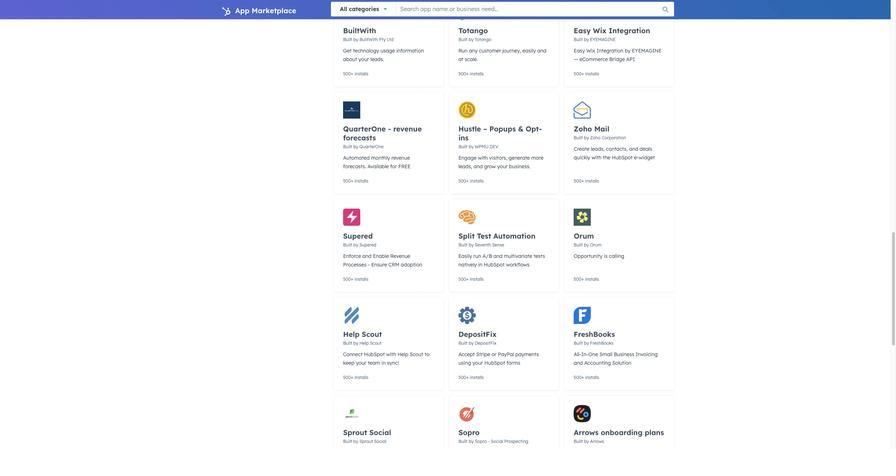 Task type: vqa. For each thing, say whether or not it's contained in the screenshot.


Task type: describe. For each thing, give the bounding box(es) containing it.
engage with visitors, generate more leads, and grow your business.
[[458, 155, 543, 170]]

accept
[[458, 351, 475, 358]]

connect hubspot with help scout to keep your team in sync!
[[343, 351, 430, 366]]

create leads, contacts, and deals quickly with the hubspot e-widget
[[574, 146, 655, 161]]

business
[[614, 351, 634, 358]]

500 + installs for zoho mail
[[574, 178, 599, 184]]

e-
[[634, 154, 639, 161]]

by inside hustle – popups & opt- ins built by wpmu dev
[[469, 144, 474, 149]]

500 + installs for hustle – popups & opt- ins
[[458, 178, 484, 184]]

+ for builtwith
[[351, 71, 353, 76]]

information
[[396, 48, 424, 54]]

plans
[[645, 428, 664, 437]]

depositfix inside depositfix built by depositfix
[[475, 341, 496, 346]]

the
[[603, 154, 610, 161]]

popups
[[489, 124, 516, 133]]

by inside easy wix integration built by eyemagine
[[584, 37, 589, 42]]

1 vertical spatial sprout
[[360, 439, 373, 444]]

get technology usage information about your leads.
[[343, 48, 424, 63]]

hubspot inside connect hubspot with help scout to keep your team in sync!
[[364, 351, 385, 358]]

bridge
[[609, 56, 625, 63]]

eyemagine inside easy wix integration by eyemagine — ecommerce bridge api
[[632, 48, 662, 54]]

0 vertical spatial quarterone
[[343, 124, 386, 133]]

generate
[[509, 155, 530, 161]]

arrows onboarding plans built by arrows
[[574, 428, 664, 444]]

+ for hustle – popups & opt- ins
[[466, 178, 469, 184]]

0 vertical spatial sopro
[[458, 428, 480, 437]]

built inside arrows onboarding plans built by arrows
[[574, 439, 583, 444]]

opt-
[[526, 124, 542, 133]]

in inside easily run a/b and multivariate tests natively in hubspot workflows
[[478, 262, 482, 268]]

0 vertical spatial totango
[[458, 26, 488, 35]]

corporation
[[602, 135, 626, 140]]

installs for zoho
[[585, 178, 599, 184]]

accounting
[[584, 360, 611, 366]]

by inside the builtwith built by builtwith pty ltd
[[353, 37, 358, 42]]

to
[[425, 351, 430, 358]]

all-in-one small business invoicing and accounting solution
[[574, 351, 658, 366]]

grow
[[484, 163, 496, 170]]

1 vertical spatial builtwith
[[360, 37, 378, 42]]

+ for split test automation
[[466, 277, 469, 282]]

installs for builtwith
[[355, 71, 368, 76]]

a/b
[[483, 253, 492, 260]]

—
[[574, 56, 578, 63]]

tests
[[534, 253, 545, 260]]

installs for supered
[[355, 277, 368, 282]]

by inside supered built by supered
[[353, 242, 358, 248]]

500 for easy wix integration
[[574, 71, 582, 76]]

depositfix built by depositfix
[[458, 330, 497, 346]]

and inside easily run a/b and multivariate tests natively in hubspot workflows
[[493, 253, 503, 260]]

500 for orum
[[574, 277, 582, 282]]

wix for easy wix integration built by eyemagine
[[593, 26, 607, 35]]

built inside the freshbooks built by freshbooks
[[574, 341, 583, 346]]

calling
[[609, 253, 624, 260]]

small
[[600, 351, 612, 358]]

- inside enforce and enable revenue processes - ensure crm adoption
[[368, 262, 370, 268]]

installs for freshbooks
[[585, 375, 599, 380]]

at
[[458, 56, 463, 63]]

ltd
[[387, 37, 394, 42]]

prospecting
[[504, 439, 528, 444]]

using
[[458, 360, 471, 366]]

+ for orum
[[582, 277, 584, 282]]

multivariate
[[504, 253, 532, 260]]

automated monthly revenue forecasts. available for free
[[343, 155, 411, 170]]

your inside get technology usage information about your leads.
[[359, 56, 369, 63]]

easy wix integration built by eyemagine
[[574, 26, 650, 42]]

zoho mail built by zoho corporation
[[574, 124, 626, 140]]

natively
[[458, 262, 477, 268]]

opportunity
[[574, 253, 603, 260]]

revenue for monthly
[[391, 155, 410, 161]]

journey,
[[503, 48, 521, 54]]

run
[[458, 48, 468, 54]]

built inside supered built by supered
[[343, 242, 352, 248]]

api
[[626, 56, 635, 63]]

contacts,
[[606, 146, 628, 152]]

500 for freshbooks
[[574, 375, 582, 380]]

leads.
[[370, 56, 384, 63]]

payments
[[515, 351, 539, 358]]

categories
[[349, 5, 379, 13]]

get
[[343, 48, 352, 54]]

sopro built by sopro - social prospecting
[[458, 428, 528, 444]]

create
[[574, 146, 590, 152]]

mail
[[594, 124, 609, 133]]

team
[[368, 360, 380, 366]]

+ for quarterone - revenue forecasts
[[351, 178, 353, 184]]

your inside engage with visitors, generate more leads, and grow your business.
[[497, 163, 508, 170]]

with inside engage with visitors, generate more leads, and grow your business.
[[478, 155, 488, 161]]

solution
[[612, 360, 631, 366]]

social for built
[[491, 439, 503, 444]]

500 for help scout
[[343, 375, 351, 380]]

help inside connect hubspot with help scout to keep your team in sync!
[[398, 351, 408, 358]]

app marketplace
[[235, 6, 296, 15]]

0 vertical spatial depositfix
[[458, 330, 497, 339]]

help scout built by help scout
[[343, 330, 382, 346]]

revenue
[[390, 253, 410, 260]]

500 + installs for builtwith
[[343, 71, 368, 76]]

installs for orum
[[585, 277, 599, 282]]

forecasts
[[343, 133, 376, 142]]

app
[[235, 6, 249, 15]]

totango built by totango
[[458, 26, 491, 42]]

one
[[589, 351, 598, 358]]

ensure
[[371, 262, 387, 268]]

leads, inside engage with visitors, generate more leads, and grow your business.
[[458, 163, 472, 170]]

500 + installs for easy wix integration
[[574, 71, 599, 76]]

builtwith built by builtwith pty ltd
[[343, 26, 394, 42]]

connect
[[343, 351, 363, 358]]

enable
[[373, 253, 389, 260]]

1 vertical spatial help
[[360, 341, 369, 346]]

sprout social built by sprout social
[[343, 428, 391, 444]]

+ for totango
[[466, 71, 469, 76]]

built inside hustle – popups & opt- ins built by wpmu dev
[[458, 144, 468, 149]]

test
[[477, 232, 491, 241]]

installs for totango
[[470, 71, 484, 76]]

in inside connect hubspot with help scout to keep your team in sync!
[[382, 360, 386, 366]]

or
[[492, 351, 497, 358]]

all-
[[574, 351, 581, 358]]

eyemagine inside easy wix integration built by eyemagine
[[590, 37, 616, 42]]

and inside run any customer journey, easily and at scale.
[[537, 48, 546, 54]]

leads, inside create leads, contacts, and deals quickly with the hubspot e-widget
[[591, 146, 605, 152]]

forms
[[507, 360, 520, 366]]

split
[[458, 232, 475, 241]]

installs for hustle
[[470, 178, 484, 184]]

built inside sprout social built by sprout social
[[343, 439, 352, 444]]

about
[[343, 56, 357, 63]]

with inside create leads, contacts, and deals quickly with the hubspot e-widget
[[592, 154, 602, 161]]

for
[[390, 163, 397, 170]]

your inside connect hubspot with help scout to keep your team in sync!
[[356, 360, 366, 366]]

500 for totango
[[458, 71, 466, 76]]

1 vertical spatial supered
[[360, 242, 376, 248]]

built inside the builtwith built by builtwith pty ltd
[[343, 37, 352, 42]]

by inside totango built by totango
[[469, 37, 474, 42]]

built inside depositfix built by depositfix
[[458, 341, 468, 346]]

and inside enforce and enable revenue processes - ensure crm adoption
[[362, 253, 372, 260]]

Search app name or business need... search field
[[396, 2, 674, 16]]

sync!
[[387, 360, 399, 366]]

500 for depositfix
[[458, 375, 466, 380]]

business.
[[509, 163, 530, 170]]

freshbooks inside the freshbooks built by freshbooks
[[590, 341, 614, 346]]

by inside sprout social built by sprout social
[[353, 439, 358, 444]]

0 vertical spatial zoho
[[574, 124, 592, 133]]



Task type: locate. For each thing, give the bounding box(es) containing it.
free
[[398, 163, 411, 170]]

by inside depositfix built by depositfix
[[469, 341, 474, 346]]

automation
[[493, 232, 536, 241]]

scale.
[[465, 56, 478, 63]]

and inside all-in-one small business invoicing and accounting solution
[[574, 360, 583, 366]]

installs down quickly
[[585, 178, 599, 184]]

more
[[531, 155, 543, 161]]

+ down processes at the left bottom
[[351, 277, 353, 282]]

+ down scale.
[[466, 71, 469, 76]]

pty
[[379, 37, 386, 42]]

in left sync!
[[382, 360, 386, 366]]

easily
[[458, 253, 472, 260]]

0 vertical spatial leads,
[[591, 146, 605, 152]]

sense
[[492, 242, 504, 248]]

leads,
[[591, 146, 605, 152], [458, 163, 472, 170]]

built inside split test automation built by seventh sense
[[458, 242, 468, 248]]

integration up easy wix integration by eyemagine — ecommerce bridge api in the right top of the page
[[609, 26, 650, 35]]

your down stripe
[[473, 360, 483, 366]]

- up monthly
[[388, 124, 391, 133]]

1 horizontal spatial with
[[478, 155, 488, 161]]

+ down opportunity
[[582, 277, 584, 282]]

1 vertical spatial zoho
[[590, 135, 601, 140]]

totango up the any
[[458, 26, 488, 35]]

500 for hustle – popups & opt- ins
[[458, 178, 466, 184]]

integration for easy wix integration by eyemagine — ecommerce bridge api
[[597, 48, 623, 54]]

easy for easy wix integration by eyemagine — ecommerce bridge api
[[574, 48, 585, 54]]

1 vertical spatial leads,
[[458, 163, 472, 170]]

500 down quickly
[[574, 178, 582, 184]]

+ for freshbooks
[[582, 375, 584, 380]]

social inside sopro built by sopro - social prospecting
[[491, 439, 503, 444]]

+ for zoho mail
[[582, 178, 584, 184]]

with up sync!
[[386, 351, 396, 358]]

+ for supered
[[351, 277, 353, 282]]

+ down about
[[351, 71, 353, 76]]

and left grow
[[474, 163, 483, 170]]

installs down processes at the left bottom
[[355, 277, 368, 282]]

built inside help scout built by help scout
[[343, 341, 352, 346]]

+ for help scout
[[351, 375, 353, 380]]

installs for easy
[[585, 71, 599, 76]]

500 + installs down the accounting
[[574, 375, 599, 380]]

crm
[[388, 262, 399, 268]]

0 vertical spatial eyemagine
[[590, 37, 616, 42]]

1 vertical spatial in
[[382, 360, 386, 366]]

0 vertical spatial easy
[[574, 26, 591, 35]]

in
[[478, 262, 482, 268], [382, 360, 386, 366]]

arrows down onboarding
[[590, 439, 604, 444]]

integration inside easy wix integration by eyemagine — ecommerce bridge api
[[597, 48, 623, 54]]

opportunity is calling
[[574, 253, 624, 260]]

adoption
[[401, 262, 422, 268]]

hubspot down contacts,
[[612, 154, 633, 161]]

1 vertical spatial easy
[[574, 48, 585, 54]]

help
[[343, 330, 360, 339], [360, 341, 369, 346], [398, 351, 408, 358]]

built inside quarterone - revenue forecasts built by quarterone
[[343, 144, 352, 149]]

500 down opportunity
[[574, 277, 582, 282]]

by inside easy wix integration by eyemagine — ecommerce bridge api
[[625, 48, 631, 54]]

500 down the natively
[[458, 277, 466, 282]]

built inside sopro built by sopro - social prospecting
[[458, 439, 468, 444]]

500 down engage
[[458, 178, 466, 184]]

by inside arrows onboarding plans built by arrows
[[584, 439, 589, 444]]

2 horizontal spatial -
[[488, 439, 490, 444]]

0 horizontal spatial leads,
[[458, 163, 472, 170]]

hustle – popups & opt- ins built by wpmu dev
[[458, 124, 542, 149]]

0 vertical spatial orum
[[574, 232, 594, 241]]

built inside easy wix integration built by eyemagine
[[574, 37, 583, 42]]

+ down the natively
[[466, 277, 469, 282]]

500 + installs for split test automation
[[458, 277, 484, 282]]

supered
[[343, 232, 373, 241], [360, 242, 376, 248]]

builtwith
[[343, 26, 376, 35], [360, 37, 378, 42]]

1 vertical spatial freshbooks
[[590, 341, 614, 346]]

quarterone up monthly
[[360, 144, 384, 149]]

by inside quarterone - revenue forecasts built by quarterone
[[353, 144, 358, 149]]

1 vertical spatial -
[[368, 262, 370, 268]]

- inside sopro built by sopro - social prospecting
[[488, 439, 490, 444]]

easy for easy wix integration built by eyemagine
[[574, 26, 591, 35]]

by inside zoho mail built by zoho corporation
[[584, 135, 589, 140]]

500 for supered
[[343, 277, 351, 282]]

500 for quarterone - revenue forecasts
[[343, 178, 351, 184]]

0 horizontal spatial -
[[368, 262, 370, 268]]

1 vertical spatial orum
[[590, 242, 602, 248]]

leads, down engage
[[458, 163, 472, 170]]

500 down at
[[458, 71, 466, 76]]

hubspot down or
[[484, 360, 505, 366]]

0 vertical spatial arrows
[[574, 428, 599, 437]]

built inside orum built by orum
[[574, 242, 583, 248]]

500 for zoho mail
[[574, 178, 582, 184]]

hubspot up team
[[364, 351, 385, 358]]

+ down in-
[[582, 375, 584, 380]]

0 vertical spatial integration
[[609, 26, 650, 35]]

and down all-
[[574, 360, 583, 366]]

supered up enforce
[[343, 232, 373, 241]]

500 + installs for orum
[[574, 277, 599, 282]]

installs for depositfix
[[470, 375, 484, 380]]

quickly
[[574, 154, 590, 161]]

+
[[351, 71, 353, 76], [466, 71, 469, 76], [582, 71, 584, 76], [351, 178, 353, 184], [466, 178, 469, 184], [582, 178, 584, 184], [351, 277, 353, 282], [466, 277, 469, 282], [582, 277, 584, 282], [351, 375, 353, 380], [466, 375, 469, 380], [582, 375, 584, 380]]

wix inside easy wix integration built by eyemagine
[[593, 26, 607, 35]]

0 vertical spatial wix
[[593, 26, 607, 35]]

500 down about
[[343, 71, 351, 76]]

with up grow
[[478, 155, 488, 161]]

installs down the natively
[[470, 277, 484, 282]]

integration for easy wix integration built by eyemagine
[[609, 26, 650, 35]]

installs down opportunity
[[585, 277, 599, 282]]

engage
[[458, 155, 477, 161]]

eyemagine up easy wix integration by eyemagine — ecommerce bridge api in the right top of the page
[[590, 37, 616, 42]]

zoho left mail
[[574, 124, 592, 133]]

hubspot inside create leads, contacts, and deals quickly with the hubspot e-widget
[[612, 154, 633, 161]]

2 vertical spatial -
[[488, 439, 490, 444]]

+ for depositfix
[[466, 375, 469, 380]]

500 down all-
[[574, 375, 582, 380]]

scout left to
[[410, 351, 423, 358]]

0 vertical spatial sprout
[[343, 428, 367, 437]]

your down connect
[[356, 360, 366, 366]]

2 vertical spatial scout
[[410, 351, 423, 358]]

built
[[343, 37, 352, 42], [458, 37, 468, 42], [574, 37, 583, 42], [574, 135, 583, 140], [343, 144, 352, 149], [458, 144, 468, 149], [343, 242, 352, 248], [458, 242, 468, 248], [574, 242, 583, 248], [343, 341, 352, 346], [458, 341, 468, 346], [574, 341, 583, 346], [343, 439, 352, 444], [458, 439, 468, 444], [574, 439, 583, 444]]

0 horizontal spatial with
[[386, 351, 396, 358]]

automated
[[343, 155, 370, 161]]

monthly
[[371, 155, 390, 161]]

and
[[537, 48, 546, 54], [629, 146, 638, 152], [474, 163, 483, 170], [362, 253, 372, 260], [493, 253, 503, 260], [574, 360, 583, 366]]

forecasts.
[[343, 163, 366, 170]]

by inside orum built by orum
[[584, 242, 589, 248]]

500 + installs for freshbooks
[[574, 375, 599, 380]]

by inside split test automation built by seventh sense
[[469, 242, 474, 248]]

seventh
[[475, 242, 491, 248]]

stripe
[[476, 351, 490, 358]]

500 + installs down ecommerce
[[574, 71, 599, 76]]

enforce
[[343, 253, 361, 260]]

integration up "bridge"
[[597, 48, 623, 54]]

500 + installs down the natively
[[458, 277, 484, 282]]

500 + installs down processes at the left bottom
[[343, 277, 368, 282]]

500 + installs down about
[[343, 71, 368, 76]]

run any customer journey, easily and at scale.
[[458, 48, 546, 63]]

500 + installs down the keep
[[343, 375, 368, 380]]

installs down engage
[[470, 178, 484, 184]]

500 down — on the top of the page
[[574, 71, 582, 76]]

+ down forecasts.
[[351, 178, 353, 184]]

hubspot inside easily run a/b and multivariate tests natively in hubspot workflows
[[484, 262, 505, 268]]

social for social
[[374, 439, 386, 444]]

freshbooks up 'one'
[[574, 330, 615, 339]]

technology
[[353, 48, 379, 54]]

easy
[[574, 26, 591, 35], [574, 48, 585, 54]]

+ down engage
[[466, 178, 469, 184]]

1 vertical spatial integration
[[597, 48, 623, 54]]

paypal
[[498, 351, 514, 358]]

integration
[[609, 26, 650, 35], [597, 48, 623, 54]]

easy inside easy wix integration built by eyemagine
[[574, 26, 591, 35]]

supered up enable
[[360, 242, 376, 248]]

1 horizontal spatial leads,
[[591, 146, 605, 152]]

social
[[369, 428, 391, 437], [374, 439, 386, 444], [491, 439, 503, 444]]

hubspot
[[612, 154, 633, 161], [484, 262, 505, 268], [364, 351, 385, 358], [484, 360, 505, 366]]

hustle
[[458, 124, 481, 133]]

and inside engage with visitors, generate more leads, and grow your business.
[[474, 163, 483, 170]]

hubspot down "a/b"
[[484, 262, 505, 268]]

+ down the keep
[[351, 375, 353, 380]]

by inside the freshbooks built by freshbooks
[[584, 341, 589, 346]]

by inside sopro built by sopro - social prospecting
[[469, 439, 474, 444]]

500 + installs for quarterone - revenue forecasts
[[343, 178, 368, 184]]

0 vertical spatial freshbooks
[[574, 330, 615, 339]]

installs down scale.
[[470, 71, 484, 76]]

wix
[[593, 26, 607, 35], [586, 48, 595, 54]]

processes
[[343, 262, 367, 268]]

orum up the opportunity is calling
[[590, 242, 602, 248]]

500 + installs down quickly
[[574, 178, 599, 184]]

ins
[[458, 133, 469, 142]]

500 down processes at the left bottom
[[343, 277, 351, 282]]

- left the prospecting
[[488, 439, 490, 444]]

revenue inside quarterone - revenue forecasts built by quarterone
[[393, 124, 422, 133]]

and right "a/b"
[[493, 253, 503, 260]]

+ down using
[[466, 375, 469, 380]]

revenue for -
[[393, 124, 422, 133]]

500 down the keep
[[343, 375, 351, 380]]

500 down forecasts.
[[343, 178, 351, 184]]

supered built by supered
[[343, 232, 376, 248]]

500 + installs for depositfix
[[458, 375, 484, 380]]

1 horizontal spatial in
[[478, 262, 482, 268]]

500 + installs down engage
[[458, 178, 484, 184]]

freshbooks up the "small" on the bottom right of page
[[590, 341, 614, 346]]

and right 'easily'
[[537, 48, 546, 54]]

1 vertical spatial totango
[[475, 37, 491, 42]]

arrows left onboarding
[[574, 428, 599, 437]]

split test automation built by seventh sense
[[458, 232, 536, 248]]

orum up opportunity
[[574, 232, 594, 241]]

easily run a/b and multivariate tests natively in hubspot workflows
[[458, 253, 545, 268]]

your down technology
[[359, 56, 369, 63]]

1 vertical spatial arrows
[[590, 439, 604, 444]]

installs down forecasts.
[[355, 178, 368, 184]]

0 vertical spatial in
[[478, 262, 482, 268]]

500 for builtwith
[[343, 71, 351, 76]]

and inside create leads, contacts, and deals quickly with the hubspot e-widget
[[629, 146, 638, 152]]

ecommerce
[[580, 56, 608, 63]]

and left enable
[[362, 253, 372, 260]]

500 for split test automation
[[458, 277, 466, 282]]

500 down using
[[458, 375, 466, 380]]

with
[[592, 154, 602, 161], [478, 155, 488, 161], [386, 351, 396, 358]]

hubspot inside the accept stripe or paypal payments using your hubspot forms
[[484, 360, 505, 366]]

with left 'the'
[[592, 154, 602, 161]]

+ down quickly
[[582, 178, 584, 184]]

0 horizontal spatial eyemagine
[[590, 37, 616, 42]]

0 vertical spatial scout
[[362, 330, 382, 339]]

quarterone up automated
[[343, 124, 386, 133]]

built inside totango built by totango
[[458, 37, 468, 42]]

scout up connect
[[362, 330, 382, 339]]

- inside quarterone - revenue forecasts built by quarterone
[[388, 124, 391, 133]]

freshbooks
[[574, 330, 615, 339], [590, 341, 614, 346]]

+ down ecommerce
[[582, 71, 584, 76]]

0 vertical spatial -
[[388, 124, 391, 133]]

sopro
[[458, 428, 480, 437], [475, 439, 487, 444]]

1 horizontal spatial -
[[388, 124, 391, 133]]

enforce and enable revenue processes - ensure crm adoption
[[343, 253, 422, 268]]

wix inside easy wix integration by eyemagine — ecommerce bridge api
[[586, 48, 595, 54]]

keep
[[343, 360, 354, 366]]

installs for split
[[470, 277, 484, 282]]

0 horizontal spatial in
[[382, 360, 386, 366]]

- left ensure
[[368, 262, 370, 268]]

1 vertical spatial sopro
[[475, 439, 487, 444]]

1 vertical spatial depositfix
[[475, 341, 496, 346]]

quarterone
[[343, 124, 386, 133], [360, 144, 384, 149]]

any
[[469, 48, 478, 54]]

totango up customer
[[475, 37, 491, 42]]

1 vertical spatial scout
[[370, 341, 382, 346]]

wix for easy wix integration by eyemagine — ecommerce bridge api
[[586, 48, 595, 54]]

installs down about
[[355, 71, 368, 76]]

eyemagine up api
[[632, 48, 662, 54]]

0 vertical spatial builtwith
[[343, 26, 376, 35]]

installs down using
[[470, 375, 484, 380]]

500 + installs down opportunity
[[574, 277, 599, 282]]

+ for easy wix integration
[[582, 71, 584, 76]]

invoicing
[[636, 351, 658, 358]]

1 vertical spatial eyemagine
[[632, 48, 662, 54]]

0 vertical spatial revenue
[[393, 124, 422, 133]]

1 vertical spatial wix
[[586, 48, 595, 54]]

by inside help scout built by help scout
[[353, 341, 358, 346]]

eyemagine
[[590, 37, 616, 42], [632, 48, 662, 54]]

2 easy from the top
[[574, 48, 585, 54]]

built inside zoho mail built by zoho corporation
[[574, 135, 583, 140]]

installs for help
[[355, 375, 368, 380]]

–
[[483, 124, 487, 133]]

500 + installs for supered
[[343, 277, 368, 282]]

integration inside easy wix integration built by eyemagine
[[609, 26, 650, 35]]

1 easy from the top
[[574, 26, 591, 35]]

0 vertical spatial supered
[[343, 232, 373, 241]]

orum built by orum
[[574, 232, 602, 248]]

2 vertical spatial help
[[398, 351, 408, 358]]

leads, up 'the'
[[591, 146, 605, 152]]

installs down team
[[355, 375, 368, 380]]

accept stripe or paypal payments using your hubspot forms
[[458, 351, 539, 366]]

scout up connect hubspot with help scout to keep your team in sync!
[[370, 341, 382, 346]]

usage
[[381, 48, 395, 54]]

installs down ecommerce
[[585, 71, 599, 76]]

installs down the accounting
[[585, 375, 599, 380]]

with inside connect hubspot with help scout to keep your team in sync!
[[386, 351, 396, 358]]

zoho down mail
[[590, 135, 601, 140]]

deals
[[640, 146, 652, 152]]

in-
[[581, 351, 589, 358]]

&
[[518, 124, 524, 133]]

scout
[[362, 330, 382, 339], [370, 341, 382, 346], [410, 351, 423, 358]]

1 horizontal spatial eyemagine
[[632, 48, 662, 54]]

0 vertical spatial help
[[343, 330, 360, 339]]

revenue
[[393, 124, 422, 133], [391, 155, 410, 161]]

2 horizontal spatial with
[[592, 154, 602, 161]]

all categories
[[340, 5, 379, 13]]

workflows
[[506, 262, 530, 268]]

freshbooks built by freshbooks
[[574, 330, 615, 346]]

your inside the accept stripe or paypal payments using your hubspot forms
[[473, 360, 483, 366]]

500 + installs for totango
[[458, 71, 484, 76]]

500 + installs down forecasts.
[[343, 178, 368, 184]]

run
[[473, 253, 481, 260]]

500 + installs for help scout
[[343, 375, 368, 380]]

scout inside connect hubspot with help scout to keep your team in sync!
[[410, 351, 423, 358]]

500 + installs down scale.
[[458, 71, 484, 76]]

quarterone - revenue forecasts built by quarterone
[[343, 124, 422, 149]]

revenue inside automated monthly revenue forecasts. available for free
[[391, 155, 410, 161]]

sprout
[[343, 428, 367, 437], [360, 439, 373, 444]]

easy inside easy wix integration by eyemagine — ecommerce bridge api
[[574, 48, 585, 54]]

installs for quarterone
[[355, 178, 368, 184]]

customer
[[479, 48, 501, 54]]

1 vertical spatial revenue
[[391, 155, 410, 161]]

1 vertical spatial quarterone
[[360, 144, 384, 149]]

-
[[388, 124, 391, 133], [368, 262, 370, 268], [488, 439, 490, 444]]

500 + installs down using
[[458, 375, 484, 380]]

your down 'visitors,'
[[497, 163, 508, 170]]

and up e-
[[629, 146, 638, 152]]

in down run
[[478, 262, 482, 268]]



